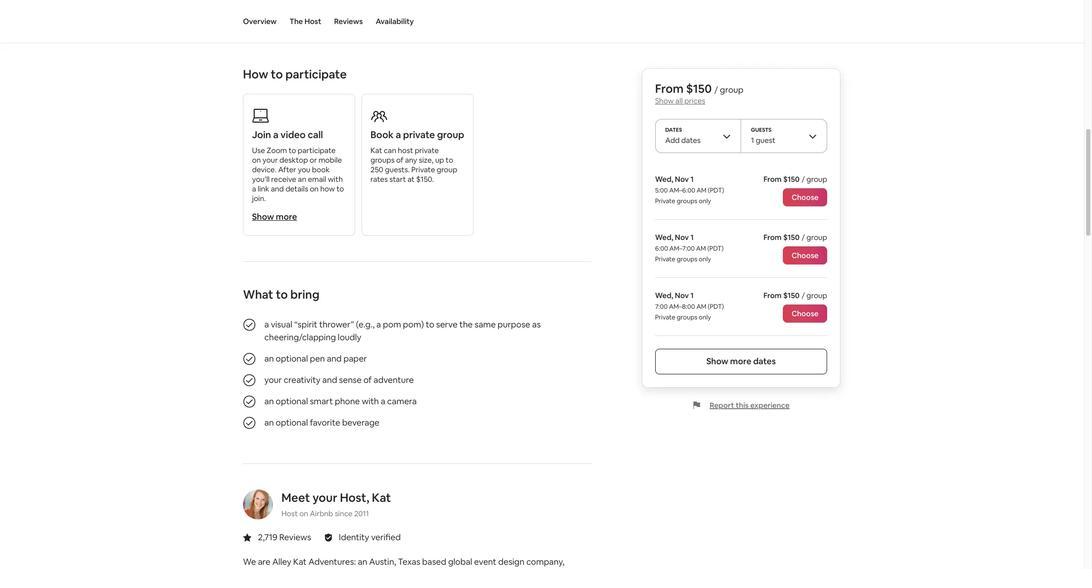Task type: locate. For each thing, give the bounding box(es) containing it.
3 choose link from the top
[[783, 305, 827, 323]]

0 horizontal spatial show
[[252, 211, 274, 223]]

reviews right 2,719
[[279, 532, 311, 544]]

1 choose link from the top
[[783, 189, 827, 207]]

learn more about the host, kat. image
[[243, 490, 273, 520], [243, 490, 273, 520]]

$150 for wed, nov 1 6:00 am–7:00 am (pdt) private groups only
[[783, 233, 800, 242]]

group inside from $150 / group show all prices
[[720, 84, 743, 96]]

your creativity and sense of adventure
[[264, 375, 414, 386]]

participate
[[285, 67, 347, 82], [298, 146, 336, 155]]

as
[[532, 319, 541, 331]]

only inside wed, nov 1 6:00 am–7:00 am (pdt) private groups only
[[699, 255, 711, 264]]

nov for wed, nov 1 6:00 am–7:00 am (pdt) private groups only
[[675, 233, 689, 242]]

reviews right the host button
[[334, 17, 363, 26]]

and right link
[[271, 184, 284, 194]]

choose link for wed, nov 1 6:00 am–7:00 am (pdt) private groups only
[[783, 247, 827, 265]]

phone
[[335, 396, 360, 407]]

identity verified
[[339, 532, 401, 544]]

1 for wed, nov 1 5:00 am–6:00 am (pdt) private groups only
[[690, 175, 694, 184]]

(pdt) for wed, nov 1 7:00 am–8:00 am (pdt) private groups only
[[708, 303, 724, 311]]

0 vertical spatial (pdt)
[[708, 186, 724, 195]]

0 horizontal spatial more
[[276, 211, 297, 223]]

nov up am–7:00
[[675, 233, 689, 242]]

1 vertical spatial show
[[252, 211, 274, 223]]

private inside wed, nov 1 7:00 am–8:00 am (pdt) private groups only
[[655, 313, 675, 322]]

1 choose from the top
[[792, 193, 819, 202]]

2 vertical spatial from $150 / group
[[763, 291, 827, 301]]

2 vertical spatial optional
[[276, 418, 308, 429]]

0 vertical spatial show
[[655, 96, 674, 106]]

scavenger
[[348, 570, 389, 570]]

or
[[310, 155, 317, 165]]

3 from $150 / group from the top
[[763, 291, 827, 301]]

2 vertical spatial nov
[[675, 291, 689, 301]]

wed, inside wed, nov 1 7:00 am–8:00 am (pdt) private groups only
[[655, 291, 673, 301]]

only inside wed, nov 1 7:00 am–8:00 am (pdt) private groups only
[[699, 313, 711, 322]]

1 vertical spatial on
[[310, 184, 319, 194]]

wed, up the 7:00
[[655, 291, 673, 301]]

1 up am–6:00
[[690, 175, 694, 184]]

we
[[243, 557, 256, 568]]

are
[[258, 557, 270, 568]]

with inside the join a video call use zoom to participate on your desktop or mobile device. after you book you'll receive an email with a link and details on how to join.
[[328, 175, 343, 184]]

1 vertical spatial choose link
[[783, 247, 827, 265]]

2 nov from the top
[[675, 233, 689, 242]]

serve
[[436, 319, 458, 331]]

guests.
[[385, 165, 410, 175]]

with right email
[[328, 175, 343, 184]]

add
[[665, 136, 680, 145]]

0 horizontal spatial host
[[281, 509, 298, 519]]

we are alley kat adventures: an austin, texas based global event design company, offering extreme city wide scavenger hunts in n. america and beyond. founder kat ha
[[243, 557, 589, 570]]

reviews button
[[334, 0, 363, 43]]

private inside wed, nov 1 5:00 am–6:00 am (pdt) private groups only
[[655, 197, 675, 206]]

wed, for wed, nov 1 5:00 am–6:00 am (pdt) private groups only
[[655, 175, 673, 184]]

0 horizontal spatial with
[[328, 175, 343, 184]]

1 vertical spatial am
[[696, 245, 706, 253]]

a right join
[[273, 129, 278, 141]]

0 vertical spatial am
[[697, 186, 706, 195]]

dates right add
[[681, 136, 701, 145]]

can
[[384, 146, 396, 155]]

0 horizontal spatial reviews
[[279, 532, 311, 544]]

1 inside wed, nov 1 7:00 am–8:00 am (pdt) private groups only
[[690, 291, 694, 301]]

3 optional from the top
[[276, 418, 308, 429]]

a inside book a private group kat can host private groups of any size, up to 250 guests. private group rates start at $150.
[[396, 129, 401, 141]]

wed, up '5:00' at right
[[655, 175, 673, 184]]

your left 'after'
[[262, 155, 278, 165]]

3 choose from the top
[[792, 309, 819, 319]]

2 optional from the top
[[276, 396, 308, 407]]

groups inside wed, nov 1 5:00 am–6:00 am (pdt) private groups only
[[677, 197, 697, 206]]

1 left guest
[[751, 136, 754, 145]]

airbnb
[[310, 509, 333, 519]]

groups inside wed, nov 1 6:00 am–7:00 am (pdt) private groups only
[[677, 255, 697, 264]]

optional down creativity
[[276, 396, 308, 407]]

1 for wed, nov 1 6:00 am–7:00 am (pdt) private groups only
[[690, 233, 694, 242]]

1 inside wed, nov 1 5:00 am–6:00 am (pdt) private groups only
[[690, 175, 694, 184]]

with right phone
[[362, 396, 379, 407]]

dates inside dates add dates
[[681, 136, 701, 145]]

nov up am–6:00
[[675, 175, 689, 184]]

dates add dates
[[665, 127, 701, 145]]

a left link
[[252, 184, 256, 194]]

1 vertical spatial host
[[281, 509, 298, 519]]

(pdt) right am–7:00
[[707, 245, 724, 253]]

an for an optional favorite beverage
[[264, 418, 274, 429]]

founder
[[518, 570, 551, 570]]

host right the
[[304, 17, 321, 26]]

(pdt) right am–6:00
[[708, 186, 724, 195]]

of left any
[[396, 155, 403, 165]]

(pdt) inside wed, nov 1 6:00 am–7:00 am (pdt) private groups only
[[707, 245, 724, 253]]

choose link for wed, nov 1 5:00 am–6:00 am (pdt) private groups only
[[783, 189, 827, 207]]

1 vertical spatial from $150 / group
[[763, 233, 827, 242]]

0 vertical spatial of
[[396, 155, 403, 165]]

am right am–7:00
[[696, 245, 706, 253]]

0 vertical spatial more
[[276, 211, 297, 223]]

show left all
[[655, 96, 674, 106]]

choose link
[[783, 189, 827, 207], [783, 247, 827, 265], [783, 305, 827, 323]]

nov inside wed, nov 1 7:00 am–8:00 am (pdt) private groups only
[[675, 291, 689, 301]]

an
[[298, 175, 306, 184], [264, 353, 274, 365], [264, 396, 274, 407], [264, 418, 274, 429], [358, 557, 367, 568]]

5:00
[[655, 186, 668, 195]]

city
[[311, 570, 326, 570]]

3 only from the top
[[699, 313, 711, 322]]

sense
[[339, 375, 362, 386]]

groups for 7:00 am–8:00 am (pdt)
[[677, 313, 697, 322]]

1 vertical spatial nov
[[675, 233, 689, 242]]

from $150 / group
[[763, 175, 827, 184], [763, 233, 827, 242], [763, 291, 827, 301]]

wed, for wed, nov 1 6:00 am–7:00 am (pdt) private groups only
[[655, 233, 673, 242]]

2 choose link from the top
[[783, 247, 827, 265]]

at
[[408, 175, 415, 184]]

2 vertical spatial your
[[312, 491, 337, 506]]

how
[[320, 184, 335, 194]]

adventures:
[[308, 557, 356, 568]]

to right zoom
[[289, 146, 296, 155]]

groups down am–8:00
[[677, 313, 697, 322]]

/
[[714, 84, 718, 96], [802, 175, 805, 184], [802, 233, 805, 242], [802, 291, 805, 301]]

0 vertical spatial from $150 / group
[[763, 175, 827, 184]]

you'll
[[252, 175, 270, 184]]

and
[[271, 184, 284, 194], [327, 353, 342, 365], [322, 375, 337, 386], [468, 570, 483, 570]]

host inside button
[[304, 17, 321, 26]]

1 vertical spatial private
[[415, 146, 439, 155]]

0 vertical spatial choose link
[[783, 189, 827, 207]]

availability button
[[376, 0, 414, 43]]

2 vertical spatial choose
[[792, 309, 819, 319]]

0 vertical spatial choose
[[792, 193, 819, 202]]

1 horizontal spatial on
[[299, 509, 308, 519]]

3 nov from the top
[[675, 291, 689, 301]]

1 horizontal spatial host
[[304, 17, 321, 26]]

am right am–6:00
[[697, 186, 706, 195]]

1 up am–8:00
[[690, 291, 694, 301]]

group
[[720, 84, 743, 96], [437, 129, 464, 141], [437, 165, 457, 175], [807, 175, 827, 184], [807, 233, 827, 242], [807, 291, 827, 301]]

event
[[474, 557, 496, 568]]

2 vertical spatial am
[[696, 303, 706, 311]]

book a private group kat can host private groups of any size, up to 250 guests. private group rates start at $150.
[[370, 129, 464, 184]]

kat up extreme
[[293, 557, 307, 568]]

cheering/clapping
[[264, 332, 336, 343]]

on left airbnb
[[299, 509, 308, 519]]

meet your host, kat host on airbnb since 2011
[[281, 491, 391, 519]]

texas
[[398, 557, 420, 568]]

to right the how at the left
[[271, 67, 283, 82]]

only for wed, nov 1 7:00 am–8:00 am (pdt) private groups only
[[699, 313, 711, 322]]

1 inside wed, nov 1 6:00 am–7:00 am (pdt) private groups only
[[690, 233, 694, 242]]

n.
[[423, 570, 431, 570]]

0 vertical spatial host
[[304, 17, 321, 26]]

dates
[[681, 136, 701, 145], [753, 356, 776, 367]]

dates up experience
[[753, 356, 776, 367]]

nov for wed, nov 1 5:00 am–6:00 am (pdt) private groups only
[[675, 175, 689, 184]]

1 wed, from the top
[[655, 175, 673, 184]]

verified
[[371, 532, 401, 544]]

1 vertical spatial with
[[362, 396, 379, 407]]

smart
[[310, 396, 333, 407]]

1 vertical spatial only
[[699, 255, 711, 264]]

1 vertical spatial optional
[[276, 396, 308, 407]]

join.
[[252, 194, 266, 203]]

groups down am–7:00
[[677, 255, 697, 264]]

company,
[[526, 557, 564, 568]]

2 wed, from the top
[[655, 233, 673, 242]]

join a video call use zoom to participate on your desktop or mobile device. after you book you'll receive an email with a link and details on how to join.
[[252, 129, 344, 203]]

(pdt) right am–8:00
[[708, 303, 724, 311]]

report this experience
[[710, 401, 790, 411]]

kat left can on the left of the page
[[370, 146, 382, 155]]

1 vertical spatial more
[[730, 356, 751, 367]]

(pdt) inside wed, nov 1 7:00 am–8:00 am (pdt) private groups only
[[708, 303, 724, 311]]

optional
[[276, 353, 308, 365], [276, 396, 308, 407], [276, 418, 308, 429]]

and left sense
[[322, 375, 337, 386]]

2,719 reviews
[[258, 532, 311, 544]]

wed, inside wed, nov 1 6:00 am–7:00 am (pdt) private groups only
[[655, 233, 673, 242]]

2 vertical spatial only
[[699, 313, 711, 322]]

2 choose from the top
[[792, 251, 819, 261]]

am inside wed, nov 1 7:00 am–8:00 am (pdt) private groups only
[[696, 303, 706, 311]]

0 horizontal spatial on
[[252, 155, 261, 165]]

1 optional from the top
[[276, 353, 308, 365]]

to right pom)
[[426, 319, 434, 331]]

to right up
[[446, 155, 453, 165]]

from for wed, nov 1 5:00 am–6:00 am (pdt) private groups only
[[763, 175, 782, 184]]

more
[[276, 211, 297, 223], [730, 356, 751, 367]]

1
[[751, 136, 754, 145], [690, 175, 694, 184], [690, 233, 694, 242], [690, 291, 694, 301]]

groups up rates
[[370, 155, 395, 165]]

to right the how
[[336, 184, 344, 194]]

2011
[[354, 509, 369, 519]]

1 vertical spatial choose
[[792, 251, 819, 261]]

2 vertical spatial choose link
[[783, 305, 827, 323]]

the
[[459, 319, 473, 331]]

your
[[262, 155, 278, 165], [264, 375, 282, 386], [312, 491, 337, 506]]

host down 'meet'
[[281, 509, 298, 519]]

choose for wed, nov 1 7:00 am–8:00 am (pdt) private groups only
[[792, 309, 819, 319]]

private right host
[[415, 146, 439, 155]]

wed, up '6:00'
[[655, 233, 673, 242]]

0 vertical spatial with
[[328, 175, 343, 184]]

1 horizontal spatial of
[[396, 155, 403, 165]]

your inside the join a video call use zoom to participate on your desktop or mobile device. after you book you'll receive an email with a link and details on how to join.
[[262, 155, 278, 165]]

participate inside the join a video call use zoom to participate on your desktop or mobile device. after you book you'll receive an email with a link and details on how to join.
[[298, 146, 336, 155]]

more up report this experience 'button'
[[730, 356, 751, 367]]

1 vertical spatial of
[[363, 375, 372, 386]]

1 from $150 / group from the top
[[763, 175, 827, 184]]

0 vertical spatial your
[[262, 155, 278, 165]]

1 horizontal spatial with
[[362, 396, 379, 407]]

2 vertical spatial wed,
[[655, 291, 673, 301]]

experience
[[750, 401, 790, 411]]

0 vertical spatial optional
[[276, 353, 308, 365]]

1 horizontal spatial more
[[730, 356, 751, 367]]

0 horizontal spatial of
[[363, 375, 372, 386]]

beverage
[[342, 418, 379, 429]]

paper
[[344, 353, 367, 365]]

0 vertical spatial wed,
[[655, 175, 673, 184]]

mobile
[[319, 155, 342, 165]]

optional down cheering/clapping
[[276, 353, 308, 365]]

am inside wed, nov 1 5:00 am–6:00 am (pdt) private groups only
[[697, 186, 706, 195]]

on up you'll
[[252, 155, 261, 165]]

and down event at the bottom of page
[[468, 570, 483, 570]]

groups inside book a private group kat can host private groups of any size, up to 250 guests. private group rates start at $150.
[[370, 155, 395, 165]]

1 vertical spatial participate
[[298, 146, 336, 155]]

am–7:00
[[669, 245, 695, 253]]

1 horizontal spatial dates
[[753, 356, 776, 367]]

a right the "book"
[[396, 129, 401, 141]]

am right am–8:00
[[696, 303, 706, 311]]

kat
[[370, 146, 382, 155], [372, 491, 391, 506], [293, 557, 307, 568], [553, 570, 566, 570]]

your left creativity
[[264, 375, 282, 386]]

only inside wed, nov 1 5:00 am–6:00 am (pdt) private groups only
[[699, 197, 711, 206]]

on
[[252, 155, 261, 165], [310, 184, 319, 194], [299, 509, 308, 519]]

am–8:00
[[669, 303, 695, 311]]

of right sense
[[363, 375, 372, 386]]

3 wed, from the top
[[655, 291, 673, 301]]

1 only from the top
[[699, 197, 711, 206]]

private up host
[[403, 129, 435, 141]]

overview button
[[243, 0, 277, 43]]

show
[[655, 96, 674, 106], [252, 211, 274, 223], [706, 356, 728, 367]]

show down 'join.'
[[252, 211, 274, 223]]

1 horizontal spatial reviews
[[334, 17, 363, 26]]

2 vertical spatial show
[[706, 356, 728, 367]]

on left the how
[[310, 184, 319, 194]]

am for wed, nov 1 7:00 am–8:00 am (pdt) private groups only
[[696, 303, 706, 311]]

optional left favorite
[[276, 418, 308, 429]]

am for wed, nov 1 5:00 am–6:00 am (pdt) private groups only
[[697, 186, 706, 195]]

an for an optional smart phone with a camera
[[264, 396, 274, 407]]

wed, inside wed, nov 1 5:00 am–6:00 am (pdt) private groups only
[[655, 175, 673, 184]]

join
[[252, 129, 271, 141]]

what
[[243, 287, 273, 302]]

1 nov from the top
[[675, 175, 689, 184]]

0 vertical spatial nov
[[675, 175, 689, 184]]

groups for book a private group
[[370, 155, 395, 165]]

private for wed, nov 1 7:00 am–8:00 am (pdt) private groups only
[[655, 313, 675, 322]]

show up report
[[706, 356, 728, 367]]

host
[[398, 146, 413, 155]]

nov inside wed, nov 1 6:00 am–7:00 am (pdt) private groups only
[[675, 233, 689, 242]]

more down the details on the left top of page
[[276, 211, 297, 223]]

optional for favorite
[[276, 418, 308, 429]]

private inside wed, nov 1 6:00 am–7:00 am (pdt) private groups only
[[655, 255, 675, 264]]

2 horizontal spatial show
[[706, 356, 728, 367]]

and right pen
[[327, 353, 342, 365]]

1 vertical spatial dates
[[753, 356, 776, 367]]

1 up am–7:00
[[690, 233, 694, 242]]

hunts
[[391, 570, 413, 570]]

visual
[[271, 319, 292, 331]]

show for show more
[[252, 211, 274, 223]]

2 vertical spatial on
[[299, 509, 308, 519]]

private for wed, nov 1 5:00 am–6:00 am (pdt) private groups only
[[655, 197, 675, 206]]

to
[[271, 67, 283, 82], [289, 146, 296, 155], [446, 155, 453, 165], [336, 184, 344, 194], [276, 287, 288, 302], [426, 319, 434, 331]]

kat right host,
[[372, 491, 391, 506]]

your up airbnb
[[312, 491, 337, 506]]

nov inside wed, nov 1 5:00 am–6:00 am (pdt) private groups only
[[675, 175, 689, 184]]

2 only from the top
[[699, 255, 711, 264]]

groups inside wed, nov 1 7:00 am–8:00 am (pdt) private groups only
[[677, 313, 697, 322]]

1 vertical spatial wed,
[[655, 233, 673, 242]]

1 vertical spatial (pdt)
[[707, 245, 724, 253]]

0 vertical spatial only
[[699, 197, 711, 206]]

2 vertical spatial (pdt)
[[708, 303, 724, 311]]

am inside wed, nov 1 6:00 am–7:00 am (pdt) private groups only
[[696, 245, 706, 253]]

offering
[[243, 570, 274, 570]]

nov up am–8:00
[[675, 291, 689, 301]]

dates
[[665, 127, 682, 134]]

groups down am–6:00
[[677, 197, 697, 206]]

1 horizontal spatial show
[[655, 96, 674, 106]]

(pdt) inside wed, nov 1 5:00 am–6:00 am (pdt) private groups only
[[708, 186, 724, 195]]

0 horizontal spatial dates
[[681, 136, 701, 145]]

show inside from $150 / group show all prices
[[655, 96, 674, 106]]

2 from $150 / group from the top
[[763, 233, 827, 242]]

0 vertical spatial dates
[[681, 136, 701, 145]]

size,
[[419, 155, 434, 165]]

device.
[[252, 165, 277, 175]]

/ for wed, nov 1 7:00 am–8:00 am (pdt) private groups only
[[802, 291, 805, 301]]



Task type: vqa. For each thing, say whether or not it's contained in the screenshot.
Cancellation policy for cancellation
no



Task type: describe. For each thing, give the bounding box(es) containing it.
email
[[308, 175, 326, 184]]

rates
[[370, 175, 388, 184]]

dates for dates add dates
[[681, 136, 701, 145]]

and inside "we are alley kat adventures: an austin, texas based global event design company, offering extreme city wide scavenger hunts in n. america and beyond. founder kat ha"
[[468, 570, 483, 570]]

an optional smart phone with a camera
[[264, 396, 417, 407]]

identity
[[339, 532, 369, 544]]

from $150 / group for wed, nov 1 6:00 am–7:00 am (pdt) private groups only
[[763, 233, 827, 242]]

show for show more dates
[[706, 356, 728, 367]]

6:00
[[655, 245, 668, 253]]

private for wed, nov 1 6:00 am–7:00 am (pdt) private groups only
[[655, 255, 675, 264]]

a left camera
[[381, 396, 385, 407]]

a left pom
[[376, 319, 381, 331]]

up
[[435, 155, 444, 165]]

from $150 / group for wed, nov 1 7:00 am–8:00 am (pdt) private groups only
[[763, 291, 827, 301]]

adventure
[[374, 375, 414, 386]]

beyond.
[[485, 570, 516, 570]]

thrower"
[[319, 319, 354, 331]]

nov for wed, nov 1 7:00 am–8:00 am (pdt) private groups only
[[675, 291, 689, 301]]

groups for 6:00 am–7:00 am (pdt)
[[677, 255, 697, 264]]

$150 inside from $150 / group show all prices
[[686, 81, 712, 96]]

choose for wed, nov 1 6:00 am–7:00 am (pdt) private groups only
[[792, 251, 819, 261]]

book
[[312, 165, 330, 175]]

wed, nov 1 5:00 am–6:00 am (pdt) private groups only
[[655, 175, 724, 206]]

guests
[[751, 127, 772, 134]]

host,
[[340, 491, 369, 506]]

the
[[290, 17, 303, 26]]

pom
[[383, 319, 401, 331]]

how to participate
[[243, 67, 347, 82]]

to inside book a private group kat can host private groups of any size, up to 250 guests. private group rates start at $150.
[[446, 155, 453, 165]]

"spirit
[[294, 319, 317, 331]]

1 for wed, nov 1 7:00 am–8:00 am (pdt) private groups only
[[690, 291, 694, 301]]

america
[[433, 570, 466, 570]]

all
[[675, 96, 683, 106]]

from $150 / group show all prices
[[655, 81, 743, 106]]

from inside from $150 / group show all prices
[[655, 81, 684, 96]]

an optional pen and paper
[[264, 353, 367, 365]]

choose for wed, nov 1 5:00 am–6:00 am (pdt) private groups only
[[792, 193, 819, 202]]

from for wed, nov 1 6:00 am–7:00 am (pdt) private groups only
[[763, 233, 782, 242]]

to left "bring"
[[276, 287, 288, 302]]

0 vertical spatial reviews
[[334, 17, 363, 26]]

and inside the join a video call use zoom to participate on your desktop or mobile device. after you book you'll receive an email with a link and details on how to join.
[[271, 184, 284, 194]]

the host button
[[290, 0, 321, 43]]

kat down company,
[[553, 570, 566, 570]]

link
[[258, 184, 269, 194]]

show more dates
[[706, 356, 776, 367]]

show more dates link
[[655, 349, 827, 375]]

show all prices button
[[655, 96, 705, 106]]

wide
[[327, 570, 346, 570]]

video
[[281, 129, 306, 141]]

wed, for wed, nov 1 7:00 am–8:00 am (pdt) private groups only
[[655, 291, 673, 301]]

alley
[[272, 557, 291, 568]]

wed, nov 1 6:00 am–7:00 am (pdt) private groups only
[[655, 233, 724, 264]]

the host
[[290, 17, 321, 26]]

this
[[736, 401, 749, 411]]

after
[[278, 165, 296, 175]]

dates for show more dates
[[753, 356, 776, 367]]

an inside "we are alley kat adventures: an austin, texas based global event design company, offering extreme city wide scavenger hunts in n. america and beyond. founder kat ha"
[[358, 557, 367, 568]]

an optional favorite beverage
[[264, 418, 379, 429]]

0 vertical spatial participate
[[285, 67, 347, 82]]

book
[[370, 129, 394, 141]]

only for wed, nov 1 5:00 am–6:00 am (pdt) private groups only
[[699, 197, 711, 206]]

design
[[498, 557, 524, 568]]

wed, nov 1 7:00 am–8:00 am (pdt) private groups only
[[655, 291, 724, 322]]

2 horizontal spatial on
[[310, 184, 319, 194]]

global
[[448, 557, 472, 568]]

(pdt) for wed, nov 1 6:00 am–7:00 am (pdt) private groups only
[[707, 245, 724, 253]]

only for wed, nov 1 6:00 am–7:00 am (pdt) private groups only
[[699, 255, 711, 264]]

prices
[[684, 96, 705, 106]]

zoom
[[267, 146, 287, 155]]

receive
[[271, 175, 296, 184]]

kat inside book a private group kat can host private groups of any size, up to 250 guests. private group rates start at $150.
[[370, 146, 382, 155]]

an inside the join a video call use zoom to participate on your desktop or mobile device. after you book you'll receive an email with a link and details on how to join.
[[298, 175, 306, 184]]

/ for wed, nov 1 5:00 am–6:00 am (pdt) private groups only
[[802, 175, 805, 184]]

$150 for wed, nov 1 7:00 am–8:00 am (pdt) private groups only
[[783, 291, 800, 301]]

(e.g.,
[[356, 319, 375, 331]]

more for show more
[[276, 211, 297, 223]]

austin,
[[369, 557, 396, 568]]

from $150 / group for wed, nov 1 5:00 am–6:00 am (pdt) private groups only
[[763, 175, 827, 184]]

start
[[389, 175, 406, 184]]

an for an optional pen and paper
[[264, 353, 274, 365]]

favorite
[[310, 418, 340, 429]]

host inside meet your host, kat host on airbnb since 2011
[[281, 509, 298, 519]]

/ for wed, nov 1 6:00 am–7:00 am (pdt) private groups only
[[802, 233, 805, 242]]

2,719
[[258, 532, 277, 544]]

0 vertical spatial on
[[252, 155, 261, 165]]

same
[[475, 319, 496, 331]]

to inside a visual "spirit thrower" (e.g., a pom pom) to serve the same purpose as cheering/clapping loudly
[[426, 319, 434, 331]]

0 vertical spatial private
[[403, 129, 435, 141]]

guest
[[756, 136, 775, 145]]

choose link for wed, nov 1 7:00 am–8:00 am (pdt) private groups only
[[783, 305, 827, 323]]

your inside meet your host, kat host on airbnb since 2011
[[312, 491, 337, 506]]

in
[[414, 570, 421, 570]]

a left visual
[[264, 319, 269, 331]]

camera
[[387, 396, 417, 407]]

more for show more dates
[[730, 356, 751, 367]]

since
[[335, 509, 352, 519]]

/ inside from $150 / group show all prices
[[714, 84, 718, 96]]

use
[[252, 146, 265, 155]]

am for wed, nov 1 6:00 am–7:00 am (pdt) private groups only
[[696, 245, 706, 253]]

show more
[[252, 211, 297, 223]]

optional for smart
[[276, 396, 308, 407]]

of inside book a private group kat can host private groups of any size, up to 250 guests. private group rates start at $150.
[[396, 155, 403, 165]]

guests 1 guest
[[751, 127, 775, 145]]

(pdt) for wed, nov 1 5:00 am–6:00 am (pdt) private groups only
[[708, 186, 724, 195]]

1 vertical spatial your
[[264, 375, 282, 386]]

kat inside meet your host, kat host on airbnb since 2011
[[372, 491, 391, 506]]

private inside book a private group kat can host private groups of any size, up to 250 guests. private group rates start at $150.
[[411, 165, 435, 175]]

based
[[422, 557, 446, 568]]

on inside meet your host, kat host on airbnb since 2011
[[299, 509, 308, 519]]

purpose
[[498, 319, 530, 331]]

creativity
[[284, 375, 320, 386]]

1 inside guests 1 guest
[[751, 136, 754, 145]]

overview
[[243, 17, 277, 26]]

am–6:00
[[669, 186, 695, 195]]

1 vertical spatial reviews
[[279, 532, 311, 544]]

$150 for wed, nov 1 5:00 am–6:00 am (pdt) private groups only
[[783, 175, 800, 184]]

from for wed, nov 1 7:00 am–8:00 am (pdt) private groups only
[[763, 291, 782, 301]]

show more link
[[252, 211, 297, 223]]

$150.
[[416, 175, 434, 184]]

optional for pen
[[276, 353, 308, 365]]

loudly
[[338, 332, 361, 343]]

groups for 5:00 am–6:00 am (pdt)
[[677, 197, 697, 206]]

bring
[[290, 287, 319, 302]]

availability
[[376, 17, 414, 26]]



